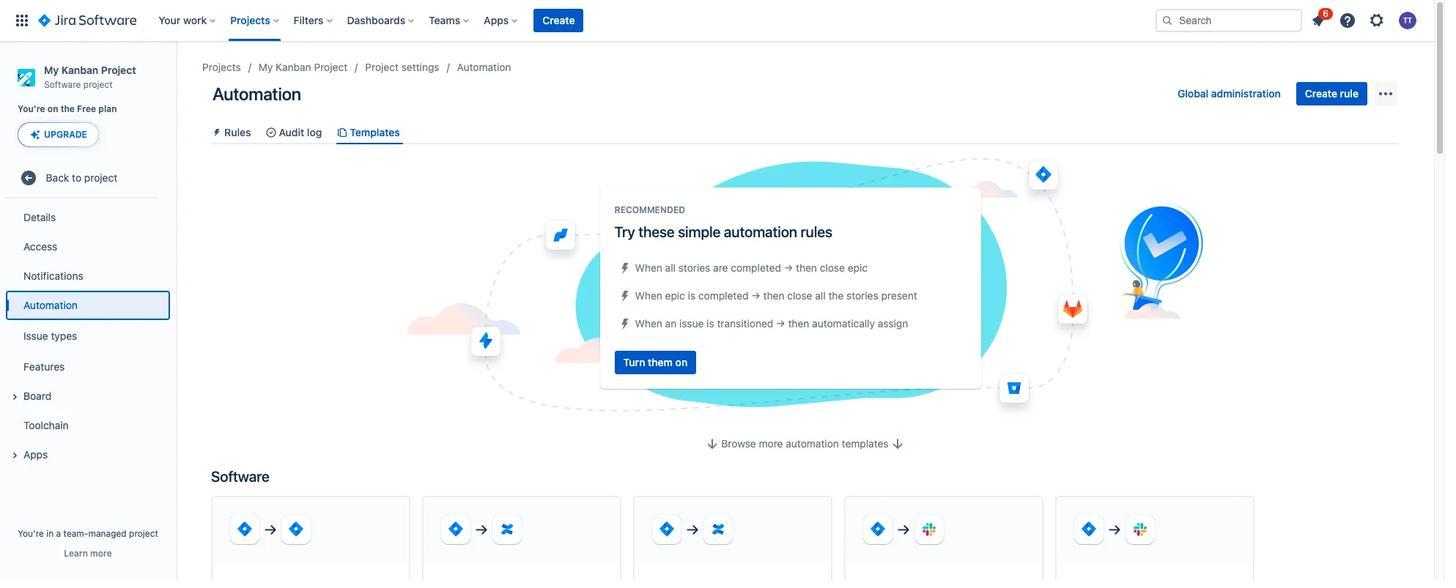Task type: locate. For each thing, give the bounding box(es) containing it.
upgrade
[[44, 129, 87, 140]]

try
[[615, 223, 635, 240]]

back
[[46, 171, 69, 184]]

projects link
[[202, 59, 241, 76]]

you're up upgrade button
[[18, 103, 45, 114]]

project up the plan
[[83, 79, 113, 90]]

0 horizontal spatial the
[[61, 103, 75, 114]]

0 vertical spatial you're
[[18, 103, 45, 114]]

expand image down toolchain
[[6, 447, 23, 465]]

1 vertical spatial create
[[1305, 87, 1338, 100]]

learn more button
[[64, 548, 112, 560]]

project right managed
[[129, 529, 158, 540]]

details link
[[6, 203, 170, 233]]

1 vertical spatial automation
[[213, 84, 301, 104]]

the
[[61, 103, 75, 114], [829, 289, 844, 302]]

my for my kanban project software project
[[44, 64, 59, 76]]

is
[[688, 289, 696, 302], [707, 317, 714, 330]]

rules
[[224, 126, 251, 139]]

administration
[[1212, 87, 1281, 100]]

epic up automatically
[[848, 261, 868, 274]]

recommended
[[615, 204, 686, 215]]

1 horizontal spatial is
[[707, 317, 714, 330]]

more for browse
[[759, 438, 783, 450]]

issue
[[23, 330, 48, 342]]

2 vertical spatial →
[[776, 317, 786, 330]]

project inside back to project link
[[84, 171, 117, 184]]

expand image up toolchain
[[6, 389, 23, 406]]

kanban inside my kanban project link
[[276, 61, 311, 73]]

1 vertical spatial stories
[[847, 289, 879, 302]]

projects right work
[[230, 14, 270, 26]]

apps
[[484, 14, 509, 26], [23, 448, 48, 461]]

0 vertical spatial automation link
[[457, 59, 511, 76]]

0 vertical spatial on
[[48, 103, 58, 114]]

projects
[[230, 14, 270, 26], [202, 61, 241, 73]]

project
[[83, 79, 113, 90], [84, 171, 117, 184], [129, 529, 158, 540]]

all
[[665, 261, 676, 274], [815, 289, 826, 302]]

1 horizontal spatial my
[[259, 61, 273, 73]]

epic
[[848, 261, 868, 274], [665, 289, 685, 302]]

0 vertical spatial then
[[796, 261, 817, 274]]

automation down apps dropdown button
[[457, 61, 511, 73]]

epic up an
[[665, 289, 685, 302]]

group containing details
[[6, 199, 170, 474]]

0 vertical spatial more
[[759, 438, 783, 450]]

appswitcher icon image
[[13, 12, 31, 29]]

1 horizontal spatial software
[[211, 469, 270, 485]]

on
[[48, 103, 58, 114], [676, 356, 688, 368]]

you're for you're on the free plan
[[18, 103, 45, 114]]

project for my kanban project
[[314, 61, 348, 73]]

2 vertical spatial when
[[635, 317, 663, 330]]

1 horizontal spatial create
[[1305, 87, 1338, 100]]

your work
[[159, 14, 207, 26]]

are
[[713, 261, 728, 274]]

banner
[[0, 0, 1435, 41]]

you're
[[18, 103, 45, 114], [18, 529, 44, 540]]

group
[[6, 199, 170, 474]]

the up automatically
[[829, 289, 844, 302]]

apps down toolchain
[[23, 448, 48, 461]]

automation down notifications
[[23, 299, 78, 311]]

1 vertical spatial →
[[752, 289, 761, 302]]

close down rules
[[820, 261, 845, 274]]

0 horizontal spatial kanban
[[61, 64, 98, 76]]

features link
[[6, 353, 170, 382]]

create rule button
[[1297, 82, 1368, 106]]

more for learn
[[90, 548, 112, 559]]

→ up when epic is completed → then close all the stories present
[[784, 261, 793, 274]]

on right them at the left
[[676, 356, 688, 368]]

0 vertical spatial expand image
[[6, 389, 23, 406]]

2 vertical spatial then
[[788, 317, 810, 330]]

0 horizontal spatial epic
[[665, 289, 685, 302]]

2 horizontal spatial project
[[365, 61, 399, 73]]

0 vertical spatial when
[[635, 261, 663, 274]]

toolchain link
[[6, 411, 170, 441]]

kanban
[[276, 61, 311, 73], [61, 64, 98, 76]]

1 vertical spatial all
[[815, 289, 826, 302]]

try these simple automation rules
[[615, 223, 833, 240]]

0 vertical spatial close
[[820, 261, 845, 274]]

kanban for my kanban project software project
[[61, 64, 98, 76]]

projects right sidebar navigation icon
[[202, 61, 241, 73]]

then up when an issue is transitioned → then automatically assign
[[764, 289, 785, 302]]

1 vertical spatial more
[[90, 548, 112, 559]]

apps right teams popup button
[[484, 14, 509, 26]]

1 expand image from the top
[[6, 389, 23, 406]]

0 vertical spatial stories
[[679, 261, 711, 274]]

software
[[44, 79, 81, 90], [211, 469, 270, 485]]

projects inside popup button
[[230, 14, 270, 26]]

0 horizontal spatial apps
[[23, 448, 48, 461]]

project inside my kanban project software project
[[101, 64, 136, 76]]

jira software image
[[38, 12, 137, 29], [38, 12, 137, 29]]

0 vertical spatial completed
[[731, 261, 781, 274]]

0 vertical spatial create
[[543, 14, 575, 26]]

1 vertical spatial you're
[[18, 529, 44, 540]]

0 horizontal spatial automation link
[[6, 291, 170, 320]]

0 horizontal spatial create
[[543, 14, 575, 26]]

tab list
[[205, 120, 1405, 145]]

sidebar navigation image
[[160, 59, 192, 88]]

on inside button
[[676, 356, 688, 368]]

1 when from the top
[[635, 261, 663, 274]]

then
[[796, 261, 817, 274], [764, 289, 785, 302], [788, 317, 810, 330]]

learn
[[64, 548, 88, 559]]

these
[[639, 223, 675, 240]]

then down rules
[[796, 261, 817, 274]]

board
[[23, 390, 51, 402]]

managed
[[88, 529, 127, 540]]

features
[[23, 360, 65, 373]]

my right projects link
[[259, 61, 273, 73]]

teams button
[[425, 9, 475, 32]]

0 horizontal spatial close
[[788, 289, 813, 302]]

1 vertical spatial when
[[635, 289, 663, 302]]

1 vertical spatial automation link
[[6, 291, 170, 320]]

expand image inside board button
[[6, 389, 23, 406]]

expand image inside apps button
[[6, 447, 23, 465]]

0 vertical spatial epic
[[848, 261, 868, 274]]

close
[[820, 261, 845, 274], [788, 289, 813, 302]]

when an issue is transitioned → then automatically assign
[[635, 317, 908, 330]]

0 horizontal spatial my
[[44, 64, 59, 76]]

0 horizontal spatial more
[[90, 548, 112, 559]]

stories up automatically
[[847, 289, 879, 302]]

expand image
[[6, 389, 23, 406], [6, 447, 23, 465]]

present
[[881, 289, 918, 302]]

0 horizontal spatial on
[[48, 103, 58, 114]]

turn
[[623, 356, 645, 368]]

2 vertical spatial automation
[[23, 299, 78, 311]]

more down managed
[[90, 548, 112, 559]]

→
[[784, 261, 793, 274], [752, 289, 761, 302], [776, 317, 786, 330]]

1 horizontal spatial apps
[[484, 14, 509, 26]]

an
[[665, 317, 677, 330]]

automation
[[457, 61, 511, 73], [213, 84, 301, 104], [23, 299, 78, 311]]

notifications link
[[6, 262, 170, 291]]

1 horizontal spatial stories
[[847, 289, 879, 302]]

create right apps dropdown button
[[543, 14, 575, 26]]

1 vertical spatial on
[[676, 356, 688, 368]]

1 horizontal spatial kanban
[[276, 61, 311, 73]]

actions image
[[1377, 85, 1395, 103]]

0 horizontal spatial automation
[[23, 299, 78, 311]]

more right the browse
[[759, 438, 783, 450]]

more
[[759, 438, 783, 450], [90, 548, 112, 559]]

project left settings
[[365, 61, 399, 73]]

1 horizontal spatial close
[[820, 261, 845, 274]]

2 horizontal spatial automation
[[457, 61, 511, 73]]

notifications image
[[1310, 12, 1328, 29]]

project up the plan
[[101, 64, 136, 76]]

2 you're from the top
[[18, 529, 44, 540]]

my kanban project
[[259, 61, 348, 73]]

automation for notifications
[[23, 299, 78, 311]]

you're left in
[[18, 529, 44, 540]]

automation left templates
[[786, 438, 839, 450]]

project inside my kanban project software project
[[83, 79, 113, 90]]

notifications
[[23, 270, 83, 282]]

automation up audit log image
[[213, 84, 301, 104]]

automation
[[724, 223, 798, 240], [786, 438, 839, 450]]

when
[[635, 261, 663, 274], [635, 289, 663, 302], [635, 317, 663, 330]]

access
[[23, 240, 57, 253]]

0 horizontal spatial all
[[665, 261, 676, 274]]

completed up when epic is completed → then close all the stories present
[[731, 261, 781, 274]]

apps inside dropdown button
[[484, 14, 509, 26]]

tab list containing rules
[[205, 120, 1405, 145]]

create for create rule
[[1305, 87, 1338, 100]]

search image
[[1162, 15, 1174, 26]]

0 vertical spatial project
[[83, 79, 113, 90]]

automation link for notifications
[[6, 291, 170, 320]]

turn them on button
[[615, 351, 697, 374]]

more inside button
[[90, 548, 112, 559]]

details
[[23, 211, 56, 223]]

1 vertical spatial apps
[[23, 448, 48, 461]]

software inside my kanban project software project
[[44, 79, 81, 90]]

1 vertical spatial software
[[211, 469, 270, 485]]

browse
[[722, 438, 756, 450]]

1 vertical spatial projects
[[202, 61, 241, 73]]

dashboards
[[347, 14, 405, 26]]

1 vertical spatial epic
[[665, 289, 685, 302]]

2 expand image from the top
[[6, 447, 23, 465]]

0 vertical spatial apps
[[484, 14, 509, 26]]

0 vertical spatial software
[[44, 79, 81, 90]]

then for completed
[[796, 261, 817, 274]]

1 vertical spatial automation
[[786, 438, 839, 450]]

project down filters dropdown button at the top left
[[314, 61, 348, 73]]

automation link up types
[[6, 291, 170, 320]]

create for create
[[543, 14, 575, 26]]

0 horizontal spatial software
[[44, 79, 81, 90]]

the left "free"
[[61, 103, 75, 114]]

stories
[[679, 261, 711, 274], [847, 289, 879, 302]]

1 horizontal spatial automation
[[213, 84, 301, 104]]

kanban down filters
[[276, 61, 311, 73]]

dashboards button
[[343, 9, 420, 32]]

completed down are
[[699, 289, 749, 302]]

on up upgrade button
[[48, 103, 58, 114]]

1 horizontal spatial on
[[676, 356, 688, 368]]

0 vertical spatial projects
[[230, 14, 270, 26]]

audit
[[279, 126, 304, 139]]

0 vertical spatial all
[[665, 261, 676, 274]]

→ down when epic is completed → then close all the stories present
[[776, 317, 786, 330]]

free
[[77, 103, 96, 114]]

1 you're from the top
[[18, 103, 45, 114]]

0 vertical spatial →
[[784, 261, 793, 274]]

project right to
[[84, 171, 117, 184]]

automation link down apps dropdown button
[[457, 59, 511, 76]]

your profile and settings image
[[1399, 12, 1417, 29]]

create inside button
[[1305, 87, 1338, 100]]

1 vertical spatial is
[[707, 317, 714, 330]]

1 horizontal spatial epic
[[848, 261, 868, 274]]

my kanban project software project
[[44, 64, 136, 90]]

my up you're on the free plan
[[44, 64, 59, 76]]

create left rule
[[1305, 87, 1338, 100]]

create
[[543, 14, 575, 26], [1305, 87, 1338, 100]]

transitioned
[[717, 317, 774, 330]]

1 horizontal spatial the
[[829, 289, 844, 302]]

stories left are
[[679, 261, 711, 274]]

kanban up "free"
[[61, 64, 98, 76]]

1 horizontal spatial all
[[815, 289, 826, 302]]

is right issue
[[707, 317, 714, 330]]

→ down when all stories are completed → then close epic
[[752, 289, 761, 302]]

3 when from the top
[[635, 317, 663, 330]]

toolchain
[[23, 419, 69, 432]]

turn them on
[[623, 356, 688, 368]]

1 horizontal spatial automation link
[[457, 59, 511, 76]]

create inside "button"
[[543, 14, 575, 26]]

all up automatically
[[815, 289, 826, 302]]

2 when from the top
[[635, 289, 663, 302]]

0 vertical spatial is
[[688, 289, 696, 302]]

kanban inside my kanban project software project
[[61, 64, 98, 76]]

1 horizontal spatial project
[[314, 61, 348, 73]]

them
[[648, 356, 673, 368]]

all down these
[[665, 261, 676, 274]]

my inside my kanban project software project
[[44, 64, 59, 76]]

automation up when all stories are completed → then close epic
[[724, 223, 798, 240]]

close up when an issue is transitioned → then automatically assign
[[788, 289, 813, 302]]

1 horizontal spatial more
[[759, 438, 783, 450]]

0 horizontal spatial project
[[101, 64, 136, 76]]

kanban for my kanban project
[[276, 61, 311, 73]]

1 vertical spatial expand image
[[6, 447, 23, 465]]

1 vertical spatial project
[[84, 171, 117, 184]]

0 vertical spatial automation
[[457, 61, 511, 73]]

when epic is completed → then close all the stories present
[[635, 289, 918, 302]]

then down when epic is completed → then close all the stories present
[[788, 317, 810, 330]]

expand image for board
[[6, 389, 23, 406]]

is up issue
[[688, 289, 696, 302]]

when for when all stories are completed → then close epic
[[635, 261, 663, 274]]



Task type: vqa. For each thing, say whether or not it's contained in the screenshot.
Back to project link
yes



Task type: describe. For each thing, give the bounding box(es) containing it.
1 vertical spatial completed
[[699, 289, 749, 302]]

primary element
[[9, 0, 1156, 41]]

my for my kanban project
[[259, 61, 273, 73]]

apps button
[[6, 441, 170, 470]]

board button
[[6, 382, 170, 411]]

banner containing your work
[[0, 0, 1435, 41]]

2 vertical spatial project
[[129, 529, 158, 540]]

automation link for project settings
[[457, 59, 511, 76]]

you're on the free plan
[[18, 103, 117, 114]]

plan
[[98, 103, 117, 114]]

Search field
[[1156, 9, 1303, 32]]

when for when an issue is transitioned → then automatically assign
[[635, 317, 663, 330]]

global administration link
[[1169, 82, 1290, 106]]

project settings link
[[365, 59, 439, 76]]

projects for projects popup button at the left top of the page
[[230, 14, 270, 26]]

settings
[[402, 61, 439, 73]]

filters
[[294, 14, 324, 26]]

when for when epic is completed → then close all the stories present
[[635, 289, 663, 302]]

rules image
[[211, 127, 223, 138]]

when all stories are completed → then close epic
[[635, 261, 868, 274]]

1 vertical spatial then
[[764, 289, 785, 302]]

issue types
[[23, 330, 77, 342]]

automatically
[[812, 317, 875, 330]]

rules
[[801, 223, 833, 240]]

global
[[1178, 87, 1209, 100]]

access link
[[6, 233, 170, 262]]

settings image
[[1369, 12, 1386, 29]]

projects for projects link
[[202, 61, 241, 73]]

back to project
[[46, 171, 117, 184]]

browse more automation templates
[[722, 438, 889, 450]]

your work button
[[154, 9, 222, 32]]

you're in a team-managed project
[[18, 529, 158, 540]]

1 vertical spatial close
[[788, 289, 813, 302]]

learn more
[[64, 548, 112, 559]]

templates
[[842, 438, 889, 450]]

apps inside button
[[23, 448, 48, 461]]

work
[[183, 14, 207, 26]]

→ for completed
[[784, 261, 793, 274]]

your
[[159, 14, 181, 26]]

in
[[46, 529, 54, 540]]

automation for project settings
[[457, 61, 511, 73]]

0 horizontal spatial is
[[688, 289, 696, 302]]

global administration
[[1178, 87, 1281, 100]]

filters button
[[289, 9, 338, 32]]

audit log image
[[266, 127, 277, 138]]

types
[[51, 330, 77, 342]]

1 vertical spatial the
[[829, 289, 844, 302]]

help image
[[1339, 12, 1357, 29]]

project for my kanban project software project
[[101, 64, 136, 76]]

templates
[[350, 126, 400, 139]]

back to project link
[[6, 164, 170, 193]]

upgrade button
[[18, 123, 98, 147]]

my kanban project link
[[259, 59, 348, 76]]

issue
[[680, 317, 704, 330]]

create button
[[534, 9, 584, 32]]

you're for you're in a team-managed project
[[18, 529, 44, 540]]

apps button
[[480, 9, 524, 32]]

a
[[56, 529, 61, 540]]

expand image for apps
[[6, 447, 23, 465]]

6
[[1323, 8, 1329, 19]]

templates image
[[337, 127, 348, 138]]

then for transitioned
[[788, 317, 810, 330]]

create rule
[[1305, 87, 1359, 100]]

project settings
[[365, 61, 439, 73]]

team-
[[63, 529, 88, 540]]

assign
[[878, 317, 908, 330]]

0 vertical spatial the
[[61, 103, 75, 114]]

rule
[[1340, 87, 1359, 100]]

audit log
[[279, 126, 322, 139]]

to
[[72, 171, 81, 184]]

log
[[307, 126, 322, 139]]

→ for transitioned
[[776, 317, 786, 330]]

0 vertical spatial automation
[[724, 223, 798, 240]]

projects button
[[226, 9, 285, 32]]

issue types link
[[6, 320, 170, 353]]

0 horizontal spatial stories
[[679, 261, 711, 274]]

teams
[[429, 14, 460, 26]]

simple
[[678, 223, 721, 240]]



